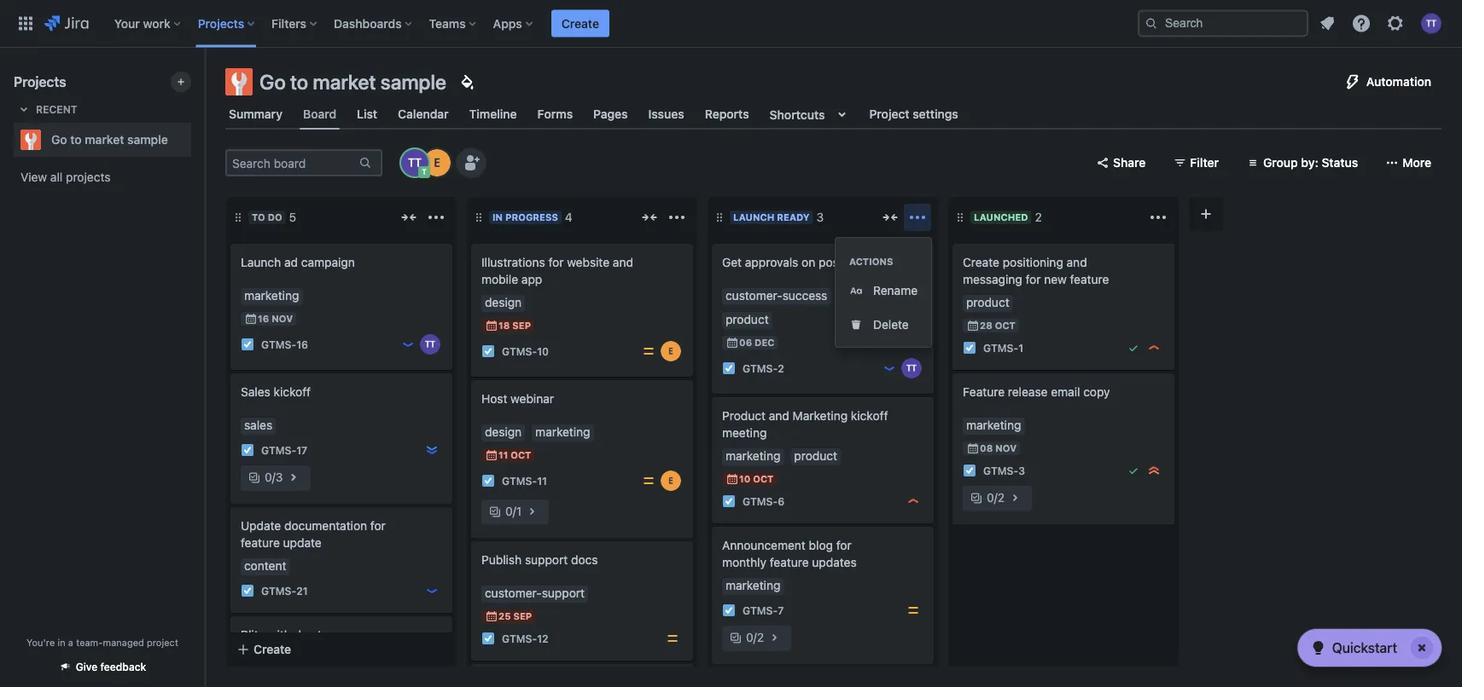 Task type: locate. For each thing, give the bounding box(es) containing it.
2 vertical spatial terry turtle image
[[901, 358, 922, 379]]

positioning up new
[[1003, 256, 1063, 270]]

1 positioning from the left
[[819, 256, 879, 270]]

1 horizontal spatial kickoff
[[851, 409, 888, 423]]

gtms- down monthly
[[743, 605, 778, 617]]

gtms- up with
[[261, 585, 296, 597]]

1 horizontal spatial sample
[[380, 70, 446, 94]]

gtms- inside gtms-3 link
[[983, 465, 1018, 477]]

oct up gtms-11
[[511, 450, 531, 461]]

0 horizontal spatial 11
[[498, 450, 508, 461]]

2 horizontal spatial oct
[[995, 320, 1016, 332]]

0 horizontal spatial go
[[51, 133, 67, 147]]

10 up webinar
[[537, 346, 549, 358]]

sep right 18
[[512, 320, 531, 332]]

go to market sample up view all projects link
[[51, 133, 168, 147]]

sample
[[380, 70, 446, 94], [127, 133, 168, 147]]

gtms- for create positioning and messaging for new feature
[[983, 342, 1018, 354]]

0 vertical spatial oct
[[995, 320, 1016, 332]]

nov for launch
[[272, 314, 293, 325]]

3 column actions menu image from the left
[[907, 207, 928, 228]]

update
[[241, 519, 281, 533]]

gtms-11
[[502, 475, 547, 487]]

feature inside create positioning and messaging for new feature
[[1070, 273, 1109, 287]]

0 vertical spatial eloisefrancis23 image
[[423, 149, 451, 177]]

1 vertical spatial projects
[[14, 74, 66, 90]]

positioning
[[819, 256, 879, 270], [1003, 256, 1063, 270]]

1 horizontal spatial high image
[[1147, 341, 1161, 355]]

gtms- inside gtms-12 link
[[502, 633, 537, 645]]

2 collapse image from the left
[[639, 207, 660, 228]]

task image left the "gtms-2" link
[[722, 362, 736, 376]]

feature inside announcement blog for monthly feature updates
[[770, 556, 809, 570]]

market up list
[[313, 70, 376, 94]]

create button down 21
[[226, 635, 457, 666]]

create button right the apps dropdown button on the top left of page
[[551, 10, 609, 37]]

projects up the collapse recent projects image
[[14, 74, 66, 90]]

2 vertical spatial oct
[[753, 474, 774, 485]]

create down with
[[253, 643, 291, 657]]

copy
[[1083, 385, 1110, 399]]

eloisefrancis23 image left the add people 'image'
[[423, 149, 451, 177]]

gtms- down the 11 oct
[[502, 475, 537, 487]]

1 horizontal spatial nov
[[995, 443, 1017, 454]]

4
[[565, 210, 572, 224]]

kickoff right sales
[[274, 385, 311, 399]]

create
[[561, 16, 599, 30], [963, 256, 999, 270], [253, 643, 291, 657]]

1 vertical spatial kickoff
[[851, 409, 888, 423]]

1 horizontal spatial collapse image
[[639, 207, 660, 228]]

1 vertical spatial to
[[70, 133, 82, 147]]

eloisefrancis23 image for illustrations for website and mobile app
[[661, 341, 681, 362]]

launch left the ad
[[241, 256, 281, 270]]

go down recent
[[51, 133, 67, 147]]

and right 'product'
[[769, 409, 789, 423]]

nov up gtms-16
[[272, 314, 293, 325]]

kickoff
[[274, 385, 311, 399], [851, 409, 888, 423]]

1 horizontal spatial feature
[[770, 556, 809, 570]]

08 november 2023 image
[[966, 442, 980, 456]]

gtms- for get approvals on positioning
[[743, 363, 778, 375]]

dismiss quickstart image
[[1408, 635, 1436, 662]]

1 vertical spatial oct
[[511, 450, 531, 461]]

to
[[290, 70, 308, 94], [70, 133, 82, 147]]

feedback
[[100, 662, 146, 674]]

2 horizontal spatial and
[[1067, 256, 1087, 270]]

16 nov
[[258, 314, 293, 325]]

0 horizontal spatial oct
[[511, 450, 531, 461]]

1 vertical spatial launch
[[241, 256, 281, 270]]

25 sep
[[498, 612, 532, 623]]

2 column actions menu image from the left
[[667, 207, 687, 228]]

1 horizontal spatial 1
[[1018, 342, 1023, 354]]

view
[[20, 170, 47, 184]]

oct for positioning
[[995, 320, 1016, 332]]

feature right new
[[1070, 273, 1109, 287]]

task image for get approvals on positioning
[[722, 362, 736, 376]]

gtms- down 08 nov at the bottom of page
[[983, 465, 1018, 477]]

rename
[[873, 284, 918, 298]]

0 / 2
[[987, 491, 1005, 505], [746, 631, 764, 645]]

projects up sidebar navigation icon
[[198, 16, 244, 30]]

1 down gtms-11 link
[[516, 505, 522, 519]]

1 vertical spatial create
[[963, 256, 999, 270]]

oct up gtms-6
[[753, 474, 774, 485]]

gtms- down 28 oct
[[983, 342, 1018, 354]]

1 horizontal spatial 3
[[817, 210, 824, 224]]

0 vertical spatial medium image
[[642, 345, 655, 358]]

08 nov
[[980, 443, 1017, 454]]

nov right 08
[[995, 443, 1017, 454]]

positioning right on
[[819, 256, 879, 270]]

launch inside "launch ready 3"
[[733, 212, 774, 223]]

2 horizontal spatial 3
[[1018, 465, 1025, 477]]

0 horizontal spatial feature
[[241, 536, 280, 550]]

medium image
[[666, 632, 679, 646]]

1 vertical spatial go
[[51, 133, 67, 147]]

column actions menu image
[[426, 207, 446, 228], [667, 207, 687, 228], [907, 207, 928, 228], [1148, 207, 1168, 228]]

terry turtle image for launch ad campaign
[[420, 335, 440, 355]]

10 up gtms-6
[[739, 474, 750, 485]]

timeline
[[469, 107, 517, 121]]

gtms-3 link
[[983, 464, 1025, 478]]

1 horizontal spatial to
[[290, 70, 308, 94]]

apps button
[[488, 10, 539, 37]]

to up "board"
[[290, 70, 308, 94]]

0 horizontal spatial high image
[[906, 495, 920, 509]]

by:
[[1301, 156, 1318, 170]]

settings image
[[1385, 13, 1406, 34]]

pages
[[593, 107, 628, 121]]

blog
[[809, 539, 833, 553]]

gtms- down 16 nov
[[261, 339, 296, 351]]

gtms- inside gtms-6 link
[[743, 496, 778, 508]]

in progress 4
[[492, 210, 572, 224]]

1 horizontal spatial and
[[769, 409, 789, 423]]

for inside announcement blog for monthly feature updates
[[836, 539, 851, 553]]

task image for docs
[[481, 632, 495, 646]]

low image
[[401, 338, 415, 352], [425, 585, 439, 598]]

eloisefrancis23 image
[[423, 149, 451, 177], [661, 341, 681, 362], [661, 471, 681, 492]]

dec
[[755, 338, 775, 349]]

dev
[[294, 629, 314, 643]]

your work button
[[109, 10, 188, 37]]

column actions menu image for 4
[[667, 207, 687, 228]]

feature release email copy
[[963, 385, 1110, 399]]

06 december 2023 image
[[725, 336, 739, 350], [725, 336, 739, 350]]

filters
[[272, 16, 306, 30]]

for inside create positioning and messaging for new feature
[[1025, 273, 1041, 287]]

gtms- down 25 sep
[[502, 633, 537, 645]]

0 vertical spatial create
[[561, 16, 599, 30]]

go up summary on the top left of page
[[259, 70, 286, 94]]

timeline link
[[466, 99, 520, 130]]

0 horizontal spatial kickoff
[[274, 385, 311, 399]]

for inside update documentation for feature update
[[370, 519, 386, 533]]

1 horizontal spatial 16
[[296, 339, 308, 351]]

1 horizontal spatial positioning
[[1003, 256, 1063, 270]]

2 vertical spatial create
[[253, 643, 291, 657]]

1 vertical spatial terry turtle image
[[420, 335, 440, 355]]

3 for launch ready 3
[[817, 210, 824, 224]]

gtms-16 link
[[261, 337, 308, 352]]

task image for product and marketing kickoff meeting
[[722, 495, 736, 509]]

16 up gtms-16
[[258, 314, 269, 325]]

sample left add to starred 'image'
[[127, 133, 168, 147]]

with
[[268, 629, 291, 643]]

for up updates at right bottom
[[836, 539, 851, 553]]

12
[[537, 633, 548, 645]]

feature down update
[[241, 536, 280, 550]]

done image
[[1127, 341, 1140, 355]]

market
[[313, 70, 376, 94], [85, 133, 124, 147]]

documentation
[[284, 519, 367, 533]]

campaign
[[301, 256, 355, 270]]

summary
[[229, 107, 282, 121]]

2
[[1035, 210, 1042, 224], [778, 363, 784, 375], [998, 491, 1005, 505], [757, 631, 764, 645]]

done image
[[1127, 341, 1140, 355], [1127, 464, 1140, 478], [1127, 464, 1140, 478]]

task image down 10 october 2023 image
[[722, 495, 736, 509]]

create right the apps dropdown button on the top left of page
[[561, 16, 599, 30]]

gtms- inside gtms-1 link
[[983, 342, 1018, 354]]

task image
[[963, 341, 976, 355], [722, 362, 736, 376], [241, 444, 254, 457], [963, 464, 976, 478], [722, 495, 736, 509], [241, 585, 254, 598]]

0 vertical spatial feature
[[1070, 273, 1109, 287]]

3 collapse image from the left
[[880, 207, 900, 228]]

launch left ready
[[733, 212, 774, 223]]

gtms-
[[261, 339, 296, 351], [983, 342, 1018, 354], [502, 346, 537, 358], [743, 363, 778, 375], [261, 445, 296, 457], [983, 465, 1018, 477], [502, 475, 537, 487], [743, 496, 778, 508], [261, 585, 296, 597], [743, 605, 778, 617], [502, 633, 537, 645]]

tab list
[[215, 99, 1452, 130]]

done image for create positioning and messaging for new feature
[[1127, 341, 1140, 355]]

1 horizontal spatial launch
[[733, 212, 774, 223]]

18
[[498, 320, 510, 332]]

update
[[283, 536, 322, 550]]

create button inside primary element
[[551, 10, 609, 37]]

quickstart
[[1332, 641, 1397, 657]]

0 vertical spatial launch
[[733, 212, 774, 223]]

gtms- inside gtms-16 link
[[261, 339, 296, 351]]

0 vertical spatial 1
[[1018, 342, 1023, 354]]

team
[[318, 629, 345, 643]]

create column image
[[1196, 204, 1216, 224]]

gtms- down 06 dec
[[743, 363, 778, 375]]

1 horizontal spatial 0 / 2
[[987, 491, 1005, 505]]

0 / 1
[[505, 505, 522, 519]]

2 vertical spatial feature
[[770, 556, 809, 570]]

16 up sales kickoff on the bottom left
[[296, 339, 308, 351]]

automation
[[1366, 75, 1431, 89]]

0 down gtms-3 link
[[987, 491, 994, 505]]

approvals
[[745, 256, 798, 270]]

tab list containing board
[[215, 99, 1452, 130]]

0 vertical spatial low image
[[401, 338, 415, 352]]

announcement
[[722, 539, 806, 553]]

terry turtle image
[[401, 149, 428, 177], [420, 335, 440, 355], [901, 358, 922, 379]]

and right the website
[[613, 256, 633, 270]]

0 vertical spatial to
[[290, 70, 308, 94]]

0 horizontal spatial 1
[[516, 505, 522, 519]]

task image down 28 october 2023 image
[[963, 341, 976, 355]]

0 horizontal spatial 3
[[275, 471, 283, 485]]

collapse image
[[399, 207, 419, 228], [639, 207, 660, 228], [880, 207, 900, 228]]

2 horizontal spatial feature
[[1070, 273, 1109, 287]]

create inside create positioning and messaging for new feature
[[963, 256, 999, 270]]

and up new
[[1067, 256, 1087, 270]]

gtms- inside the "gtms-2" link
[[743, 363, 778, 375]]

1 vertical spatial nov
[[995, 443, 1017, 454]]

gtms-10
[[502, 346, 549, 358]]

sample up calendar
[[380, 70, 446, 94]]

high image
[[1147, 341, 1161, 355], [906, 495, 920, 509]]

gtms- inside gtms-7 link
[[743, 605, 778, 617]]

gtms- inside gtms-21 link
[[261, 585, 296, 597]]

and inside product and marketing kickoff meeting
[[769, 409, 789, 423]]

0 vertical spatial terry turtle image
[[401, 149, 428, 177]]

nov for feature
[[995, 443, 1017, 454]]

1 vertical spatial 0 / 2
[[746, 631, 764, 645]]

illustrations
[[481, 256, 545, 270]]

calendar
[[398, 107, 449, 121]]

positioning inside create positioning and messaging for new feature
[[1003, 256, 1063, 270]]

recent
[[36, 103, 77, 115]]

0 vertical spatial kickoff
[[274, 385, 311, 399]]

eloisefrancis23 image left 06
[[661, 341, 681, 362]]

you're in a team-managed project
[[27, 638, 178, 649]]

team-
[[76, 638, 103, 649]]

25 september 2023 image
[[485, 610, 498, 624], [485, 610, 498, 624]]

0 vertical spatial 11
[[498, 450, 508, 461]]

for left new
[[1025, 273, 1041, 287]]

28 october 2023 image
[[966, 319, 980, 333]]

feature down announcement
[[770, 556, 809, 570]]

medium image
[[642, 345, 655, 358], [642, 475, 655, 488], [906, 604, 920, 618]]

give feedback button
[[48, 654, 156, 682]]

on
[[802, 256, 815, 270]]

gtms-21
[[261, 585, 308, 597]]

0 vertical spatial go
[[259, 70, 286, 94]]

gtms- inside gtms-11 link
[[502, 475, 537, 487]]

eloisefrancis23 image left 10 october 2023 icon
[[661, 471, 681, 492]]

actions group
[[836, 238, 931, 347]]

/ down gtms-7 link
[[753, 631, 757, 645]]

0 horizontal spatial low image
[[401, 338, 415, 352]]

more button
[[1375, 149, 1442, 177]]

1 vertical spatial feature
[[241, 536, 280, 550]]

group by: status
[[1263, 156, 1358, 170]]

0 vertical spatial nov
[[272, 314, 293, 325]]

0 horizontal spatial create
[[253, 643, 291, 657]]

to down recent
[[70, 133, 82, 147]]

2 positioning from the left
[[1003, 256, 1063, 270]]

for left the website
[[548, 256, 564, 270]]

gtms- up 0 / 3
[[261, 445, 296, 457]]

nov
[[272, 314, 293, 325], [995, 443, 1017, 454]]

update documentation for feature update
[[241, 519, 386, 550]]

1 horizontal spatial projects
[[198, 16, 244, 30]]

2 vertical spatial eloisefrancis23 image
[[661, 471, 681, 492]]

gtms-12 link
[[502, 632, 548, 647]]

0 down gtms-11 link
[[505, 505, 513, 519]]

announcement blog for monthly feature updates
[[722, 539, 857, 570]]

market up view all projects link
[[85, 133, 124, 147]]

project settings link
[[866, 99, 962, 130]]

1 horizontal spatial create button
[[551, 10, 609, 37]]

task image for website
[[481, 345, 495, 358]]

product and marketing kickoff meeting
[[722, 409, 888, 440]]

0 horizontal spatial 16
[[258, 314, 269, 325]]

0 vertical spatial 16
[[258, 314, 269, 325]]

task image down 18 september 2023 image
[[481, 345, 495, 358]]

projects
[[198, 16, 244, 30], [14, 74, 66, 90]]

get
[[722, 256, 742, 270]]

0 horizontal spatial sample
[[127, 133, 168, 147]]

task image
[[241, 338, 254, 352], [481, 345, 495, 358], [481, 475, 495, 488], [722, 604, 736, 618], [481, 632, 495, 646]]

0 horizontal spatial create button
[[226, 635, 457, 666]]

add to starred image
[[186, 130, 207, 150]]

banner
[[0, 0, 1462, 48]]

filter button
[[1163, 149, 1229, 177]]

0 vertical spatial sep
[[512, 320, 531, 332]]

0 horizontal spatial nov
[[272, 314, 293, 325]]

/
[[272, 471, 275, 485], [994, 491, 998, 505], [513, 505, 516, 519], [753, 631, 757, 645]]

18 september 2023 image
[[485, 319, 498, 333]]

1 collapse image from the left
[[399, 207, 419, 228]]

1 vertical spatial market
[[85, 133, 124, 147]]

1 vertical spatial eloisefrancis23 image
[[661, 341, 681, 362]]

create up messaging
[[963, 256, 999, 270]]

1 vertical spatial low image
[[425, 585, 439, 598]]

1 column actions menu image from the left
[[426, 207, 446, 228]]

1 horizontal spatial market
[[313, 70, 376, 94]]

create project image
[[174, 75, 188, 89]]

1 horizontal spatial go to market sample
[[259, 70, 446, 94]]

go to market sample up list
[[259, 70, 446, 94]]

feature inside update documentation for feature update
[[241, 536, 280, 550]]

0 horizontal spatial 0 / 2
[[746, 631, 764, 645]]

task image left gtms-16 link
[[241, 338, 254, 352]]

0 vertical spatial 10
[[537, 346, 549, 358]]

28 october 2023 image
[[966, 319, 980, 333]]

0 horizontal spatial launch
[[241, 256, 281, 270]]

0 vertical spatial create button
[[551, 10, 609, 37]]

16 november 2023 image
[[244, 312, 258, 326], [244, 312, 258, 326]]

task image left gtms-21 link
[[241, 585, 254, 598]]

sep right "25"
[[513, 612, 532, 623]]

delete button
[[836, 308, 931, 342]]

and inside illustrations for website and mobile app
[[613, 256, 633, 270]]

and inside create positioning and messaging for new feature
[[1067, 256, 1087, 270]]

check image
[[1308, 638, 1329, 659]]

0 / 2 down gtms-7 link
[[746, 631, 764, 645]]

0 / 2 down gtms-3 link
[[987, 491, 1005, 505]]

0 horizontal spatial collapse image
[[399, 207, 419, 228]]

jira image
[[44, 13, 89, 34], [44, 13, 89, 34]]

0 horizontal spatial market
[[85, 133, 124, 147]]

10 oct
[[739, 474, 774, 485]]

create button
[[551, 10, 609, 37], [226, 635, 457, 666]]

0 vertical spatial projects
[[198, 16, 244, 30]]

for right documentation
[[370, 519, 386, 533]]

Search field
[[1138, 10, 1308, 37]]

kickoff right marketing
[[851, 409, 888, 423]]

10 october 2023 image
[[725, 473, 739, 486]]

/ down gtms-3 link
[[994, 491, 998, 505]]

sep for publish
[[513, 612, 532, 623]]

2 vertical spatial medium image
[[906, 604, 920, 618]]

gtms-7
[[743, 605, 784, 617]]

gtms- down the 10 oct
[[743, 496, 778, 508]]

gtms-11 link
[[502, 474, 547, 489]]

gtms- inside gtms-10 link
[[502, 346, 537, 358]]

1 vertical spatial sample
[[127, 133, 168, 147]]

progress
[[505, 212, 558, 223]]

1 vertical spatial sep
[[513, 612, 532, 623]]

task image down 08 november 2023 icon
[[963, 464, 976, 478]]

gtms- down 18 sep
[[502, 346, 537, 358]]

sidebar navigation image
[[186, 68, 224, 102]]

host webinar
[[481, 392, 554, 406]]

task image left gtms-17 "link"
[[241, 444, 254, 457]]

oct right "28" at the right top
[[995, 320, 1016, 332]]

0 vertical spatial go to market sample
[[259, 70, 446, 94]]

1 horizontal spatial create
[[561, 16, 599, 30]]

0 horizontal spatial and
[[613, 256, 633, 270]]

forms link
[[534, 99, 576, 130]]

0 horizontal spatial projects
[[14, 74, 66, 90]]

1 horizontal spatial low image
[[425, 585, 439, 598]]

1 vertical spatial medium image
[[642, 475, 655, 488]]

1 up release
[[1018, 342, 1023, 354]]

0 horizontal spatial positioning
[[819, 256, 879, 270]]

0 horizontal spatial go to market sample
[[51, 133, 168, 147]]

task image left gtms-12 link
[[481, 632, 495, 646]]

automation button
[[1332, 68, 1442, 96]]



Task type: describe. For each thing, give the bounding box(es) containing it.
publish support docs
[[481, 553, 598, 568]]

gtms-10 link
[[502, 344, 549, 359]]

feature
[[963, 385, 1005, 399]]

list link
[[353, 99, 381, 130]]

settings
[[913, 107, 958, 121]]

projects inside popup button
[[198, 16, 244, 30]]

08
[[980, 443, 993, 454]]

7
[[778, 605, 784, 617]]

gtms-2 link
[[743, 361, 784, 376]]

project
[[869, 107, 909, 121]]

your profile and settings image
[[1421, 13, 1442, 34]]

terry turtle image for get approvals on positioning
[[901, 358, 922, 379]]

a
[[68, 638, 73, 649]]

sep for illustrations
[[512, 320, 531, 332]]

28
[[980, 320, 992, 332]]

add people image
[[461, 153, 481, 173]]

for inside illustrations for website and mobile app
[[548, 256, 564, 270]]

gtms- for feature release email copy
[[983, 465, 1018, 477]]

10 october 2023 image
[[725, 473, 739, 486]]

11 october 2023 image
[[485, 449, 498, 463]]

collapse image for illustrations
[[639, 207, 660, 228]]

task image for campaign
[[241, 338, 254, 352]]

automation image
[[1342, 72, 1363, 92]]

actions
[[849, 256, 893, 268]]

apps
[[493, 16, 522, 30]]

0 / 3
[[265, 471, 283, 485]]

task image down 11 october 2023 icon
[[481, 475, 495, 488]]

0 vertical spatial market
[[313, 70, 376, 94]]

all
[[50, 170, 63, 184]]

/ down gtms-11 link
[[513, 505, 516, 519]]

market inside go to market sample link
[[85, 133, 124, 147]]

launched 2
[[974, 210, 1042, 224]]

eloisefrancis23 image for host webinar
[[661, 471, 681, 492]]

medium image for illustrations for website and mobile app
[[642, 345, 655, 358]]

column actions menu image for 3
[[907, 207, 928, 228]]

release
[[1008, 385, 1048, 399]]

1 vertical spatial create button
[[226, 635, 457, 666]]

collapse image for get
[[880, 207, 900, 228]]

1 vertical spatial 1
[[516, 505, 522, 519]]

kickoff inside product and marketing kickoff meeting
[[851, 409, 888, 423]]

product
[[722, 409, 766, 423]]

gtms-2
[[743, 363, 784, 375]]

calendar link
[[394, 99, 452, 130]]

reports link
[[701, 99, 752, 130]]

mobile
[[481, 273, 518, 287]]

gtms-1
[[983, 342, 1023, 354]]

task image for feature release email copy
[[963, 464, 976, 478]]

Search board text field
[[227, 151, 357, 175]]

search image
[[1145, 17, 1158, 30]]

filters button
[[266, 10, 324, 37]]

3 for 0 / 3
[[275, 471, 283, 485]]

1 vertical spatial go to market sample
[[51, 133, 168, 147]]

help image
[[1351, 13, 1372, 34]]

06
[[739, 338, 752, 349]]

0 vertical spatial high image
[[1147, 341, 1161, 355]]

gtms- inside gtms-17 "link"
[[261, 445, 296, 457]]

25
[[498, 612, 511, 623]]

dashboards button
[[329, 10, 419, 37]]

oct for and
[[753, 474, 774, 485]]

shortcuts button
[[766, 99, 856, 130]]

sales
[[241, 385, 270, 399]]

gtms- for product and marketing kickoff meeting
[[743, 496, 778, 508]]

blitz with dev team
[[241, 629, 345, 643]]

lowest image
[[425, 444, 439, 457]]

launch for launch ad campaign
[[241, 256, 281, 270]]

pages link
[[590, 99, 631, 130]]

filter
[[1190, 156, 1219, 170]]

appswitcher icon image
[[15, 13, 36, 34]]

gtms- for host webinar
[[502, 475, 537, 487]]

17
[[296, 445, 307, 457]]

teams
[[429, 16, 466, 30]]

gtms- for launch ad campaign
[[261, 339, 296, 351]]

project
[[147, 638, 178, 649]]

column actions menu image for 5
[[426, 207, 446, 228]]

1 horizontal spatial 10
[[739, 474, 750, 485]]

blitz
[[241, 629, 265, 643]]

meeting
[[722, 426, 767, 440]]

share
[[1113, 156, 1146, 170]]

list
[[357, 107, 377, 121]]

0 down gtms-17 "link"
[[265, 471, 272, 485]]

collapse recent projects image
[[14, 99, 34, 119]]

0 down gtms-7 link
[[746, 631, 753, 645]]

0 vertical spatial sample
[[380, 70, 446, 94]]

18 september 2023 image
[[485, 319, 498, 333]]

set background color image
[[457, 72, 477, 92]]

illustrations for website and mobile app
[[481, 256, 633, 287]]

view all projects link
[[14, 162, 191, 193]]

banner containing your work
[[0, 0, 1462, 48]]

updates
[[812, 556, 857, 570]]

dashboards
[[334, 16, 402, 30]]

08 november 2023 image
[[966, 442, 980, 456]]

to do 5
[[252, 210, 296, 224]]

1 vertical spatial high image
[[906, 495, 920, 509]]

gtms- for illustrations for website and mobile app
[[502, 346, 537, 358]]

gtms- for publish support docs
[[502, 633, 537, 645]]

project settings
[[869, 107, 958, 121]]

go to market sample link
[[14, 123, 184, 157]]

your work
[[114, 16, 170, 30]]

in
[[58, 638, 65, 649]]

messaging
[[963, 273, 1022, 287]]

teams button
[[424, 10, 483, 37]]

0 horizontal spatial to
[[70, 133, 82, 147]]

share button
[[1086, 149, 1156, 177]]

done image for feature release email copy
[[1127, 464, 1140, 478]]

1 vertical spatial 11
[[537, 475, 547, 487]]

launch ready 3
[[733, 210, 824, 224]]

webinar
[[511, 392, 554, 406]]

gtms-1 link
[[983, 341, 1023, 356]]

4 column actions menu image from the left
[[1148, 207, 1168, 228]]

managed
[[103, 638, 144, 649]]

0 horizontal spatial 10
[[537, 346, 549, 358]]

low image
[[882, 362, 896, 376]]

support
[[525, 553, 568, 568]]

launch for launch ready 3
[[733, 212, 774, 223]]

website
[[567, 256, 609, 270]]

11 october 2023 image
[[485, 449, 498, 463]]

primary element
[[10, 0, 1138, 47]]

gtms-16
[[261, 339, 308, 351]]

monthly
[[722, 556, 766, 570]]

highest image
[[1147, 464, 1161, 478]]

18 sep
[[498, 320, 531, 332]]

3 inside gtms-3 link
[[1018, 465, 1025, 477]]

shortcuts
[[770, 107, 825, 121]]

notifications image
[[1317, 13, 1337, 34]]

rename button
[[836, 274, 931, 308]]

6
[[778, 496, 784, 508]]

group
[[1263, 156, 1298, 170]]

task image left gtms-7 link
[[722, 604, 736, 618]]

board
[[303, 107, 336, 121]]

summary link
[[225, 99, 286, 130]]

oct for webinar
[[511, 450, 531, 461]]

docs
[[571, 553, 598, 568]]

quickstart button
[[1298, 630, 1442, 667]]

1 vertical spatial 16
[[296, 339, 308, 351]]

go inside go to market sample link
[[51, 133, 67, 147]]

gtms-7 link
[[743, 604, 784, 618]]

task image for create positioning and messaging for new feature
[[963, 341, 976, 355]]

create inside primary element
[[561, 16, 599, 30]]

/ down gtms-17 "link"
[[272, 471, 275, 485]]

to
[[252, 212, 265, 223]]

1 horizontal spatial go
[[259, 70, 286, 94]]

medium image for host webinar
[[642, 475, 655, 488]]

issues link
[[645, 99, 688, 130]]

reports
[[705, 107, 749, 121]]

11 oct
[[498, 450, 531, 461]]

gtms-6
[[743, 496, 784, 508]]



Task type: vqa. For each thing, say whether or not it's contained in the screenshot.
campaign
yes



